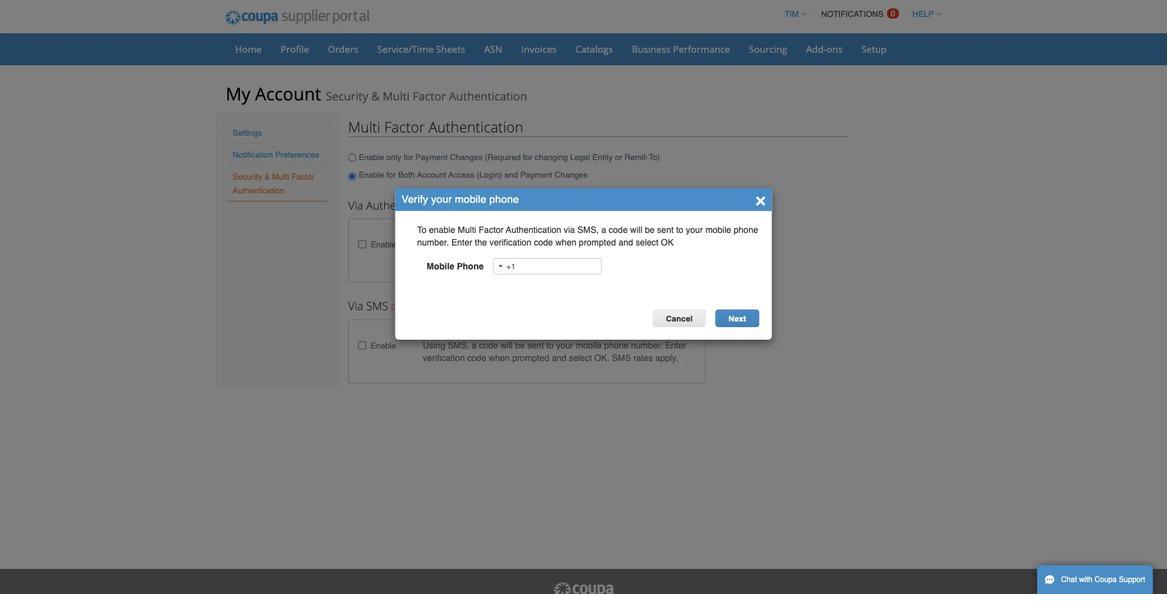Task type: locate. For each thing, give the bounding box(es) containing it.
authentication inside my account security & multi factor authentication
[[449, 88, 527, 104]]

via
[[564, 225, 575, 235]]

0 vertical spatial when
[[556, 237, 577, 247]]

via for via sms
[[348, 298, 363, 314]]

add-ons
[[806, 42, 843, 55]]

0 vertical spatial select
[[636, 237, 659, 247]]

prompted inside using sms, a code will be sent to your mobile phone number. enter verification code when prompted and select ok. sms rates apply.
[[512, 353, 550, 363]]

be
[[645, 225, 655, 235], [515, 340, 525, 350]]

0 vertical spatial app
[[439, 198, 459, 213]]

1 horizontal spatial and
[[552, 353, 567, 363]]

via
[[348, 198, 363, 213], [348, 298, 363, 314]]

multi up enable only for payment changes (required for changing legal entity or remit-to) radio
[[348, 117, 381, 136]]

number. up 'rates'
[[631, 340, 663, 350]]

& down service/time
[[371, 88, 380, 104]]

app
[[439, 198, 459, 213], [514, 239, 529, 249]]

1 vertical spatial disabled
[[391, 302, 423, 313]]

using an authenticator app available from your mobile phone app store
[[423, 239, 678, 262]]

will inside to enable multi factor authentication via sms, a code will be sent to your mobile phone number. enter the verification code when prompted and select ok
[[630, 225, 643, 235]]

via sms disabled
[[348, 298, 423, 314]]

account
[[255, 82, 321, 106], [417, 170, 447, 179]]

enter inside using sms, a code will be sent to your mobile phone number. enter verification code when prompted and select ok. sms rates apply.
[[665, 340, 686, 350]]

factor up the "only"
[[384, 117, 425, 136]]

1 vertical spatial enter
[[665, 340, 686, 350]]

for
[[404, 152, 413, 162], [523, 152, 533, 162], [387, 170, 396, 179]]

disabled down enable for both account access (login) and payment changes
[[462, 201, 494, 212]]

select
[[636, 237, 659, 247], [569, 353, 592, 363]]

multi down service/time
[[383, 88, 410, 104]]

authentication inside to enable multi factor authentication via sms, a code will be sent to your mobile phone number. enter the verification code when prompted and select ok
[[506, 225, 562, 235]]

profile link
[[273, 40, 317, 58]]

phone up ok.
[[604, 340, 629, 350]]

sourcing
[[749, 42, 788, 55]]

and left the ok
[[619, 237, 633, 247]]

1 horizontal spatial authenticator
[[460, 239, 512, 249]]

0 horizontal spatial &
[[264, 172, 270, 181]]

&
[[371, 88, 380, 104], [264, 172, 270, 181]]

None checkbox
[[358, 341, 366, 349]]

0 vertical spatial number.
[[417, 237, 449, 247]]

0 vertical spatial sms
[[366, 298, 388, 314]]

1 horizontal spatial to
[[676, 225, 684, 235]]

number.
[[417, 237, 449, 247], [631, 340, 663, 350]]

1 horizontal spatial when
[[556, 237, 577, 247]]

account down profile link
[[255, 82, 321, 106]]

and inside to enable multi factor authentication via sms, a code will be sent to your mobile phone number. enter the verification code when prompted and select ok
[[619, 237, 633, 247]]

1 vertical spatial prompted
[[512, 353, 550, 363]]

app
[[664, 239, 678, 249]]

select left ok.
[[569, 353, 592, 363]]

multi up the on the top left
[[458, 225, 477, 235]]

payment
[[416, 152, 448, 162], [520, 170, 553, 179]]

authentication down "asn" link
[[449, 88, 527, 104]]

1 vertical spatial via
[[348, 298, 363, 314]]

0 horizontal spatial verification
[[423, 353, 465, 363]]

mobile phone
[[427, 261, 484, 271]]

for left changing
[[523, 152, 533, 162]]

1 vertical spatial will
[[501, 340, 513, 350]]

chat with coupa support button
[[1038, 565, 1153, 594]]

1 vertical spatial app
[[514, 239, 529, 249]]

0 horizontal spatial enter
[[452, 237, 473, 247]]

0 vertical spatial changes
[[450, 152, 483, 162]]

1 vertical spatial coupa supplier portal image
[[552, 582, 615, 594]]

1 vertical spatial and
[[619, 237, 633, 247]]

changes down the legal
[[555, 170, 588, 179]]

multi factor authentication
[[348, 117, 524, 136]]

verification inside using sms, a code will be sent to your mobile phone number. enter verification code when prompted and select ok. sms rates apply.
[[423, 353, 465, 363]]

enable
[[359, 152, 384, 162], [359, 170, 384, 179], [371, 240, 396, 249], [371, 341, 396, 350]]

1 horizontal spatial number.
[[631, 340, 663, 350]]

security & multi factor authentication
[[233, 172, 315, 195]]

disabled
[[462, 201, 494, 212], [391, 302, 423, 313]]

1 vertical spatial a
[[472, 340, 477, 350]]

coupa supplier portal image
[[216, 2, 378, 33], [552, 582, 615, 594]]

2 vertical spatial and
[[552, 353, 567, 363]]

and down enable only for payment changes (required for changing legal entity or remit-to)
[[505, 170, 518, 179]]

0 horizontal spatial coupa supplier portal image
[[216, 2, 378, 33]]

factor down preferences on the top left of page
[[292, 172, 315, 181]]

+1 201-555-0123 text field
[[493, 258, 602, 274]]

prompted
[[579, 237, 616, 247], [512, 353, 550, 363]]

0 horizontal spatial be
[[515, 340, 525, 350]]

mobile inside using sms, a code will be sent to your mobile phone number. enter verification code when prompted and select ok. sms rates apply.
[[576, 340, 602, 350]]

0 horizontal spatial authenticator
[[366, 198, 436, 213]]

security down orders link
[[326, 88, 368, 104]]

authenticator up telephone country code "field"
[[460, 239, 512, 249]]

1 horizontal spatial sms,
[[578, 225, 599, 235]]

1 horizontal spatial sent
[[657, 225, 674, 235]]

multi inside to enable multi factor authentication via sms, a code will be sent to your mobile phone number. enter the verification code when prompted and select ok
[[458, 225, 477, 235]]

1 horizontal spatial select
[[636, 237, 659, 247]]

authentication up available
[[506, 225, 562, 235]]

0 vertical spatial verification
[[490, 237, 532, 247]]

1 vertical spatial select
[[569, 353, 592, 363]]

to inside using sms, a code will be sent to your mobile phone number. enter verification code when prompted and select ok. sms rates apply.
[[547, 340, 554, 350]]

1 vertical spatial security
[[233, 172, 262, 181]]

1 horizontal spatial account
[[417, 170, 447, 179]]

a
[[602, 225, 607, 235], [472, 340, 477, 350]]

0 horizontal spatial and
[[505, 170, 518, 179]]

1 horizontal spatial prompted
[[579, 237, 616, 247]]

invoices
[[521, 42, 557, 55]]

enter
[[452, 237, 473, 247], [665, 340, 686, 350]]

0 horizontal spatial select
[[569, 353, 592, 363]]

phone inside to enable multi factor authentication via sms, a code will be sent to your mobile phone number. enter the verification code when prompted and select ok
[[734, 225, 759, 235]]

0 horizontal spatial disabled
[[391, 302, 423, 313]]

mobile
[[455, 193, 487, 205], [706, 225, 732, 235], [608, 239, 634, 249], [576, 340, 602, 350]]

enter up apply.
[[665, 340, 686, 350]]

number. up store
[[417, 237, 449, 247]]

chat with coupa support
[[1062, 575, 1146, 584]]

authentication up (required
[[429, 117, 524, 136]]

select inside using sms, a code will be sent to your mobile phone number. enter verification code when prompted and select ok. sms rates apply.
[[569, 353, 592, 363]]

0 vertical spatial disabled
[[462, 201, 494, 212]]

using for using sms, a code will be sent to your mobile phone number. enter verification code when prompted and select ok. sms rates apply.
[[423, 340, 446, 350]]

0 horizontal spatial sms
[[366, 298, 388, 314]]

None checkbox
[[358, 240, 366, 249]]

app left available
[[514, 239, 529, 249]]

service/time sheets
[[377, 42, 466, 55]]

using sms, a code will be sent to your mobile phone number. enter verification code when prompted and select ok. sms rates apply.
[[423, 340, 686, 363]]

0 horizontal spatial app
[[439, 198, 459, 213]]

authenticator down both
[[366, 198, 436, 213]]

notification preferences
[[233, 150, 319, 159]]

select left the ok
[[636, 237, 659, 247]]

app inside using an authenticator app available from your mobile phone app store
[[514, 239, 529, 249]]

0 vertical spatial to
[[676, 225, 684, 235]]

account right both
[[417, 170, 447, 179]]

0 vertical spatial sent
[[657, 225, 674, 235]]

0 vertical spatial using
[[423, 239, 446, 249]]

0 horizontal spatial number.
[[417, 237, 449, 247]]

0 horizontal spatial when
[[489, 353, 510, 363]]

using down via sms disabled
[[423, 340, 446, 350]]

0 horizontal spatial will
[[501, 340, 513, 350]]

using inside using sms, a code will be sent to your mobile phone number. enter verification code when prompted and select ok. sms rates apply.
[[423, 340, 446, 350]]

security inside security & multi factor authentication
[[233, 172, 262, 181]]

1 horizontal spatial verification
[[490, 237, 532, 247]]

1 horizontal spatial &
[[371, 88, 380, 104]]

1 horizontal spatial be
[[645, 225, 655, 235]]

security
[[326, 88, 368, 104], [233, 172, 262, 181]]

0 horizontal spatial security
[[233, 172, 262, 181]]

authentication down notification
[[233, 186, 284, 195]]

2 horizontal spatial and
[[619, 237, 633, 247]]

payment down changing
[[520, 170, 553, 179]]

and left ok.
[[552, 353, 567, 363]]

0 vertical spatial a
[[602, 225, 607, 235]]

1 via from the top
[[348, 198, 363, 213]]

select inside to enable multi factor authentication via sms, a code will be sent to your mobile phone number. enter the verification code when prompted and select ok
[[636, 237, 659, 247]]

authentication inside security & multi factor authentication
[[233, 186, 284, 195]]

preferences
[[275, 150, 319, 159]]

using for using an authenticator app available from your mobile phone app store
[[423, 239, 446, 249]]

app up enable
[[439, 198, 459, 213]]

verify
[[402, 193, 428, 205]]

security down notification
[[233, 172, 262, 181]]

0 vertical spatial prompted
[[579, 237, 616, 247]]

& inside my account security & multi factor authentication
[[371, 88, 380, 104]]

1 vertical spatial be
[[515, 340, 525, 350]]

& inside security & multi factor authentication
[[264, 172, 270, 181]]

0 vertical spatial coupa supplier portal image
[[216, 2, 378, 33]]

verification
[[490, 237, 532, 247], [423, 353, 465, 363]]

sourcing link
[[741, 40, 796, 58]]

1 horizontal spatial coupa supplier portal image
[[552, 582, 615, 594]]

enter left the on the top left
[[452, 237, 473, 247]]

to
[[676, 225, 684, 235], [547, 340, 554, 350]]

Enable for Both Account Access (Login) and Payment Changes radio
[[348, 168, 356, 185]]

phone down × 'button'
[[734, 225, 759, 235]]

multi down notification preferences
[[272, 172, 289, 181]]

Telephone country code field
[[494, 259, 507, 274]]

sent
[[657, 225, 674, 235], [528, 340, 544, 350]]

0 vertical spatial security
[[326, 88, 368, 104]]

using up store
[[423, 239, 446, 249]]

verification inside to enable multi factor authentication via sms, a code will be sent to your mobile phone number. enter the verification code when prompted and select ok
[[490, 237, 532, 247]]

remit-
[[625, 152, 649, 162]]

0 horizontal spatial a
[[472, 340, 477, 350]]

0 vertical spatial be
[[645, 225, 655, 235]]

enable down via sms disabled
[[371, 341, 396, 350]]

store
[[423, 252, 443, 262]]

1 horizontal spatial a
[[602, 225, 607, 235]]

when
[[556, 237, 577, 247], [489, 353, 510, 363]]

1 vertical spatial using
[[423, 340, 446, 350]]

1 horizontal spatial disabled
[[462, 201, 494, 212]]

setup link
[[854, 40, 895, 58]]

notification
[[233, 150, 273, 159]]

1 using from the top
[[423, 239, 446, 249]]

sms inside using sms, a code will be sent to your mobile phone number. enter verification code when prompted and select ok. sms rates apply.
[[612, 353, 631, 363]]

0 horizontal spatial sms,
[[448, 340, 469, 350]]

1 vertical spatial number.
[[631, 340, 663, 350]]

enable for both account access (login) and payment changes
[[359, 170, 588, 179]]

code
[[609, 225, 628, 235], [534, 237, 553, 247], [479, 340, 498, 350], [468, 353, 487, 363]]

your inside using sms, a code will be sent to your mobile phone number. enter verification code when prompted and select ok. sms rates apply.
[[556, 340, 574, 350]]

factor inside security & multi factor authentication
[[292, 172, 315, 181]]

1 vertical spatial payment
[[520, 170, 553, 179]]

0 vertical spatial via
[[348, 198, 363, 213]]

settings
[[233, 128, 262, 137]]

0 vertical spatial authenticator
[[366, 198, 436, 213]]

will
[[630, 225, 643, 235], [501, 340, 513, 350]]

0 vertical spatial payment
[[416, 152, 448, 162]]

available
[[532, 239, 566, 249]]

phone left the ok
[[637, 239, 661, 249]]

1 horizontal spatial changes
[[555, 170, 588, 179]]

factor up the on the top left
[[479, 225, 504, 235]]

1 vertical spatial &
[[264, 172, 270, 181]]

disabled down store
[[391, 302, 423, 313]]

business performance
[[632, 42, 730, 55]]

(required
[[485, 152, 521, 162]]

changes up "access"
[[450, 152, 483, 162]]

2 via from the top
[[348, 298, 363, 314]]

payment down multi factor authentication
[[416, 152, 448, 162]]

1 vertical spatial to
[[547, 340, 554, 350]]

1 horizontal spatial security
[[326, 88, 368, 104]]

changes
[[450, 152, 483, 162], [555, 170, 588, 179]]

1 vertical spatial account
[[417, 170, 447, 179]]

and
[[505, 170, 518, 179], [619, 237, 633, 247], [552, 353, 567, 363]]

0 vertical spatial account
[[255, 82, 321, 106]]

0 vertical spatial will
[[630, 225, 643, 235]]

via for via authenticator app
[[348, 198, 363, 213]]

authenticator
[[366, 198, 436, 213], [460, 239, 512, 249]]

0 horizontal spatial changes
[[450, 152, 483, 162]]

0 horizontal spatial to
[[547, 340, 554, 350]]

1 vertical spatial verification
[[423, 353, 465, 363]]

& down notification preferences
[[264, 172, 270, 181]]

enable
[[429, 225, 456, 235]]

1 vertical spatial when
[[489, 353, 510, 363]]

0 vertical spatial &
[[371, 88, 380, 104]]

1 horizontal spatial will
[[630, 225, 643, 235]]

factor
[[413, 88, 446, 104], [384, 117, 425, 136], [292, 172, 315, 181], [479, 225, 504, 235]]

for left both
[[387, 170, 396, 179]]

0 vertical spatial enter
[[452, 237, 473, 247]]

1 vertical spatial sms,
[[448, 340, 469, 350]]

1 vertical spatial sent
[[528, 340, 544, 350]]

sms,
[[578, 225, 599, 235], [448, 340, 469, 350]]

1 horizontal spatial sms
[[612, 353, 631, 363]]

0 vertical spatial and
[[505, 170, 518, 179]]

sms
[[366, 298, 388, 314], [612, 353, 631, 363]]

using
[[423, 239, 446, 249], [423, 340, 446, 350]]

2 using from the top
[[423, 340, 446, 350]]

a inside to enable multi factor authentication via sms, a code will be sent to your mobile phone number. enter the verification code when prompted and select ok
[[602, 225, 607, 235]]

1 vertical spatial sms
[[612, 353, 631, 363]]

factor up multi factor authentication
[[413, 88, 446, 104]]

1 horizontal spatial enter
[[665, 340, 686, 350]]

0 vertical spatial sms,
[[578, 225, 599, 235]]

enable only for payment changes (required for changing legal entity or remit-to)
[[359, 152, 660, 162]]

for right the "only"
[[404, 152, 413, 162]]

1 horizontal spatial app
[[514, 239, 529, 249]]

to enable multi factor authentication via sms, a code will be sent to your mobile phone number. enter the verification code when prompted and select ok
[[417, 225, 759, 247]]

using inside using an authenticator app available from your mobile phone app store
[[423, 239, 446, 249]]

phone
[[490, 193, 519, 205], [734, 225, 759, 235], [637, 239, 661, 249], [604, 340, 629, 350]]

0 horizontal spatial account
[[255, 82, 321, 106]]

disabled inside via authenticator app disabled
[[462, 201, 494, 212]]

0 horizontal spatial sent
[[528, 340, 544, 350]]

to
[[417, 225, 427, 235]]

0 horizontal spatial prompted
[[512, 353, 550, 363]]

disabled inside via sms disabled
[[391, 302, 423, 313]]

security inside my account security & multi factor authentication
[[326, 88, 368, 104]]



Task type: vqa. For each thing, say whether or not it's contained in the screenshot.
market share
no



Task type: describe. For each thing, give the bounding box(es) containing it.
security & multi factor authentication link
[[233, 172, 315, 195]]

an
[[448, 239, 458, 249]]

home
[[235, 42, 262, 55]]

mobile inside to enable multi factor authentication via sms, a code will be sent to your mobile phone number. enter the verification code when prompted and select ok
[[706, 225, 732, 235]]

only
[[387, 152, 402, 162]]

your inside to enable multi factor authentication via sms, a code will be sent to your mobile phone number. enter the verification code when prompted and select ok
[[686, 225, 703, 235]]

via authenticator app disabled
[[348, 198, 494, 213]]

asn
[[484, 42, 503, 55]]

coupa
[[1095, 575, 1117, 584]]

legal
[[570, 152, 590, 162]]

0 horizontal spatial payment
[[416, 152, 448, 162]]

sent inside to enable multi factor authentication via sms, a code will be sent to your mobile phone number. enter the verification code when prompted and select ok
[[657, 225, 674, 235]]

number. inside using sms, a code will be sent to your mobile phone number. enter verification code when prompted and select ok. sms rates apply.
[[631, 340, 663, 350]]

entity
[[593, 152, 613, 162]]

telephone country code image
[[499, 265, 503, 268]]

be inside to enable multi factor authentication via sms, a code will be sent to your mobile phone number. enter the verification code when prompted and select ok
[[645, 225, 655, 235]]

setup
[[862, 42, 887, 55]]

multi inside security & multi factor authentication
[[272, 172, 289, 181]]

performance
[[673, 42, 730, 55]]

catalogs
[[576, 42, 613, 55]]

when inside to enable multi factor authentication via sms, a code will be sent to your mobile phone number. enter the verification code when prompted and select ok
[[556, 237, 577, 247]]

factor inside to enable multi factor authentication via sms, a code will be sent to your mobile phone number. enter the verification code when prompted and select ok
[[479, 225, 504, 235]]

notification preferences link
[[233, 150, 319, 159]]

invoices link
[[513, 40, 565, 58]]

support
[[1119, 575, 1146, 584]]

service/time sheets link
[[369, 40, 474, 58]]

changing
[[535, 152, 568, 162]]

authenticator inside using an authenticator app available from your mobile phone app store
[[460, 239, 512, 249]]

mobile
[[427, 261, 455, 271]]

and inside using sms, a code will be sent to your mobile phone number. enter verification code when prompted and select ok. sms rates apply.
[[552, 353, 567, 363]]

apply.
[[656, 353, 679, 363]]

or
[[615, 152, 623, 162]]

profile
[[281, 42, 309, 55]]

chat
[[1062, 575, 1078, 584]]

next button
[[716, 310, 760, 327]]

my
[[226, 82, 251, 106]]

enable right enable for both account access (login) and payment changes option
[[359, 170, 384, 179]]

ok.
[[595, 353, 610, 363]]

ons
[[827, 42, 843, 55]]

a inside using sms, a code will be sent to your mobile phone number. enter verification code when prompted and select ok. sms rates apply.
[[472, 340, 477, 350]]

home link
[[227, 40, 270, 58]]

next
[[729, 314, 747, 323]]

to)
[[649, 152, 660, 162]]

(login)
[[477, 170, 502, 179]]

with
[[1080, 575, 1093, 584]]

be inside using sms, a code will be sent to your mobile phone number. enter verification code when prompted and select ok. sms rates apply.
[[515, 340, 525, 350]]

phone inside using sms, a code will be sent to your mobile phone number. enter verification code when prompted and select ok. sms rates apply.
[[604, 340, 629, 350]]

sms, inside to enable multi factor authentication via sms, a code will be sent to your mobile phone number. enter the verification code when prompted and select ok
[[578, 225, 599, 235]]

orders link
[[320, 40, 367, 58]]

asn link
[[476, 40, 511, 58]]

access
[[449, 170, 475, 179]]

verify your mobile phone
[[402, 193, 519, 205]]

ok
[[661, 237, 674, 247]]

business performance link
[[624, 40, 739, 58]]

when inside using sms, a code will be sent to your mobile phone number. enter verification code when prompted and select ok. sms rates apply.
[[489, 353, 510, 363]]

from
[[569, 239, 586, 249]]

0 horizontal spatial for
[[387, 170, 396, 179]]

business
[[632, 42, 671, 55]]

prompted inside to enable multi factor authentication via sms, a code will be sent to your mobile phone number. enter the verification code when prompted and select ok
[[579, 237, 616, 247]]

the
[[475, 237, 487, 247]]

sheets
[[436, 42, 466, 55]]

phone down (login)
[[490, 193, 519, 205]]

sms, inside using sms, a code will be sent to your mobile phone number. enter verification code when prompted and select ok. sms rates apply.
[[448, 340, 469, 350]]

enter inside to enable multi factor authentication via sms, a code will be sent to your mobile phone number. enter the verification code when prompted and select ok
[[452, 237, 473, 247]]

1 horizontal spatial payment
[[520, 170, 553, 179]]

phone inside using an authenticator app available from your mobile phone app store
[[637, 239, 661, 249]]

phone
[[457, 261, 484, 271]]

catalogs link
[[568, 40, 621, 58]]

mobile inside using an authenticator app available from your mobile phone app store
[[608, 239, 634, 249]]

1 vertical spatial changes
[[555, 170, 588, 179]]

your inside using an authenticator app available from your mobile phone app store
[[589, 239, 606, 249]]

factor inside my account security & multi factor authentication
[[413, 88, 446, 104]]

service/time
[[377, 42, 434, 55]]

cancel button
[[653, 310, 706, 327]]

to inside to enable multi factor authentication via sms, a code will be sent to your mobile phone number. enter the verification code when prompted and select ok
[[676, 225, 684, 235]]

number. inside to enable multi factor authentication via sms, a code will be sent to your mobile phone number. enter the verification code when prompted and select ok
[[417, 237, 449, 247]]

Enable only for Payment Changes (Required for changing Legal Entity or Remit-To) radio
[[348, 149, 356, 166]]

enable right enable only for payment changes (required for changing legal entity or remit-to) radio
[[359, 152, 384, 162]]

cancel
[[666, 314, 693, 323]]

rates
[[634, 353, 653, 363]]

multi inside my account security & multi factor authentication
[[383, 88, 410, 104]]

×
[[756, 189, 766, 209]]

settings link
[[233, 128, 262, 137]]

orders
[[328, 42, 359, 55]]

will inside using sms, a code will be sent to your mobile phone number. enter verification code when prompted and select ok. sms rates apply.
[[501, 340, 513, 350]]

× button
[[756, 189, 766, 209]]

both
[[398, 170, 415, 179]]

2 horizontal spatial for
[[523, 152, 533, 162]]

enable down via authenticator app disabled
[[371, 240, 396, 249]]

sent inside using sms, a code will be sent to your mobile phone number. enter verification code when prompted and select ok. sms rates apply.
[[528, 340, 544, 350]]

my account security & multi factor authentication
[[226, 82, 527, 106]]

add-
[[806, 42, 827, 55]]

1 horizontal spatial for
[[404, 152, 413, 162]]

add-ons link
[[798, 40, 851, 58]]



